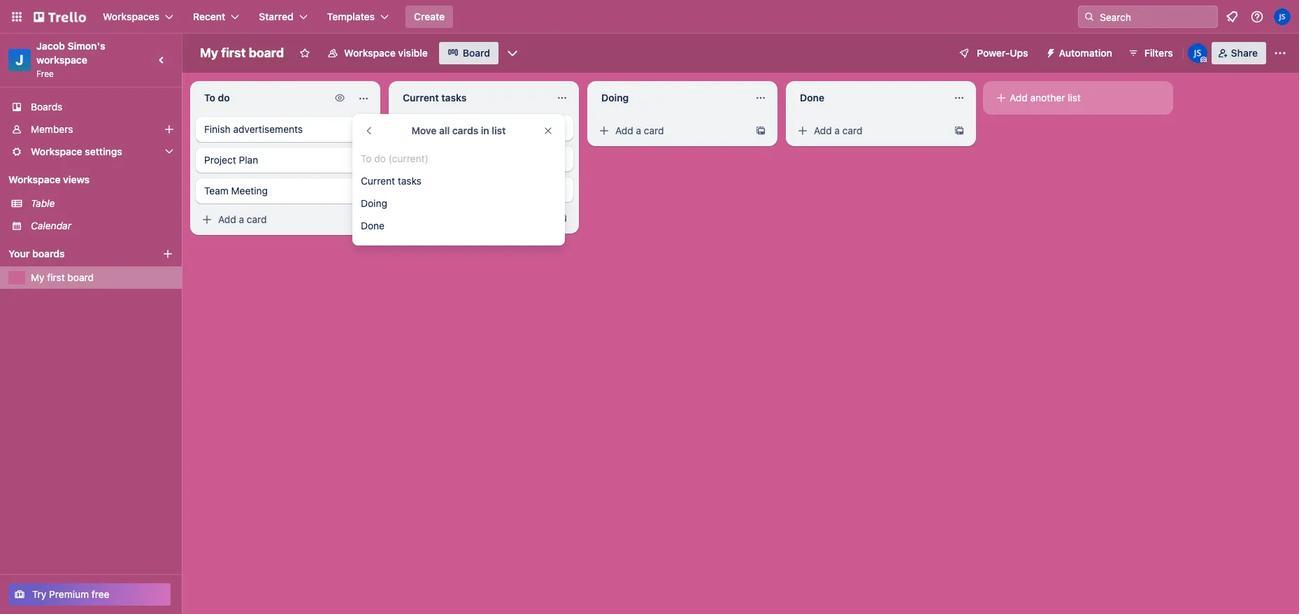 Task type: locate. For each thing, give the bounding box(es) containing it.
all
[[439, 124, 450, 136]]

1 horizontal spatial team meeting
[[403, 183, 466, 195]]

team meeting
[[403, 183, 466, 195], [204, 185, 268, 197]]

project plan link down in in the top of the page
[[394, 146, 573, 171]]

1 horizontal spatial finish advertisements
[[403, 122, 501, 134]]

1 horizontal spatial my
[[200, 45, 218, 60]]

my first board inside text field
[[200, 45, 284, 60]]

list right in in the top of the page
[[492, 124, 506, 136]]

plan
[[437, 152, 457, 164], [239, 154, 258, 166]]

finish advertisements link down 'to do' text box
[[196, 117, 375, 142]]

meeting
[[430, 183, 466, 195], [231, 185, 268, 197]]

0 horizontal spatial plan
[[239, 154, 258, 166]]

add a card
[[615, 124, 664, 136], [814, 124, 863, 136], [218, 213, 267, 225]]

create from template… image
[[755, 125, 767, 136], [358, 214, 369, 225]]

first down recent popup button
[[221, 45, 246, 60]]

visible
[[398, 47, 428, 59]]

1 horizontal spatial a
[[636, 124, 641, 136]]

recent
[[193, 10, 225, 22]]

1 horizontal spatial card
[[644, 124, 664, 136]]

tasks
[[398, 175, 422, 187]]

0 notifications image
[[1224, 8, 1241, 25]]

0 vertical spatial my first board
[[200, 45, 284, 60]]

workspace up table
[[8, 173, 61, 185]]

workspace inside dropdown button
[[31, 145, 82, 157]]

jacob
[[36, 40, 65, 52]]

try premium free button
[[8, 583, 171, 606]]

card for doing text field
[[644, 124, 664, 136]]

first down boards
[[47, 271, 65, 283]]

1 horizontal spatial meeting
[[430, 183, 466, 195]]

workspaces button
[[94, 6, 182, 28]]

doing link
[[352, 192, 565, 215]]

project plan link
[[394, 146, 573, 171], [196, 148, 375, 173]]

0 vertical spatial workspace
[[344, 47, 396, 59]]

workspace for workspace settings
[[31, 145, 82, 157]]

power-ups button
[[949, 42, 1037, 64]]

doing
[[361, 197, 387, 209]]

project plan link for current tasks 'text box'
[[394, 146, 573, 171]]

1 vertical spatial workspace
[[31, 145, 82, 157]]

advertisements
[[432, 122, 501, 134], [233, 123, 303, 135]]

1 horizontal spatial first
[[221, 45, 246, 60]]

plan for finish advertisements link corresponding to 'to do' text box
[[239, 154, 258, 166]]

1 horizontal spatial project plan
[[403, 152, 457, 164]]

0 vertical spatial create from template… image
[[755, 125, 767, 136]]

0 vertical spatial create from template… image
[[954, 125, 965, 136]]

Search field
[[1095, 6, 1218, 27]]

advertisements down 'to do' text box
[[233, 123, 303, 135]]

Done text field
[[792, 87, 946, 109]]

add for done text box's "add a card" link
[[814, 124, 832, 136]]

my
[[200, 45, 218, 60], [31, 271, 44, 283]]

project for current tasks 'text box''s finish advertisements link
[[403, 152, 435, 164]]

my first board down your boards with 1 items element
[[31, 271, 94, 283]]

1 vertical spatial board
[[67, 271, 94, 283]]

0 vertical spatial my
[[200, 45, 218, 60]]

create button
[[406, 6, 453, 28]]

workspaces
[[103, 10, 159, 22]]

1 horizontal spatial finish advertisements link
[[394, 115, 573, 141]]

board
[[463, 47, 490, 59]]

0 horizontal spatial advertisements
[[233, 123, 303, 135]]

free
[[92, 588, 109, 600]]

my down recent
[[200, 45, 218, 60]]

1 horizontal spatial list
[[1068, 92, 1081, 104]]

your
[[8, 248, 30, 259]]

2 horizontal spatial a
[[835, 124, 840, 136]]

workspace visible button
[[319, 42, 436, 64]]

finish advertisements
[[403, 122, 501, 134], [204, 123, 303, 135]]

0 horizontal spatial create from template… image
[[557, 213, 568, 224]]

finish advertisements link down current tasks 'text box'
[[394, 115, 573, 141]]

Board name text field
[[193, 42, 291, 64]]

0 horizontal spatial project
[[204, 154, 236, 166]]

workspace visible
[[344, 47, 428, 59]]

my first board link
[[31, 271, 173, 285]]

current tasks link
[[352, 170, 565, 192]]

workspace navigation collapse icon image
[[152, 50, 172, 70]]

0 horizontal spatial board
[[67, 271, 94, 283]]

your boards with 1 items element
[[8, 245, 141, 262]]

advertisements down current tasks 'text box'
[[432, 122, 501, 134]]

workspace inside button
[[344, 47, 396, 59]]

board down starred
[[249, 45, 284, 60]]

1 vertical spatial my first board
[[31, 271, 94, 283]]

sm image inside the add another list link
[[994, 91, 1008, 105]]

team meeting link
[[394, 177, 573, 202], [196, 178, 375, 204]]

workspace down members
[[31, 145, 82, 157]]

0 horizontal spatial project plan link
[[196, 148, 375, 173]]

2 horizontal spatial add a card link
[[792, 121, 948, 141]]

card for done text box
[[843, 124, 863, 136]]

project plan for finish advertisements link corresponding to 'to do' text box
[[204, 154, 258, 166]]

plan for current tasks 'text box''s finish advertisements link
[[437, 152, 457, 164]]

finish advertisements for 'to do' text box
[[204, 123, 303, 135]]

0 vertical spatial list
[[1068, 92, 1081, 104]]

0 vertical spatial first
[[221, 45, 246, 60]]

settings
[[85, 145, 122, 157]]

a
[[636, 124, 641, 136], [835, 124, 840, 136], [239, 213, 244, 225]]

team meeting link for current tasks 'text box'
[[394, 177, 573, 202]]

show menu image
[[1274, 46, 1288, 60]]

1 horizontal spatial add a card
[[615, 124, 664, 136]]

finish
[[403, 122, 429, 134], [204, 123, 231, 135]]

project plan
[[403, 152, 457, 164], [204, 154, 258, 166]]

plan up current tasks link
[[437, 152, 457, 164]]

my down your boards
[[31, 271, 44, 283]]

another
[[1031, 92, 1065, 104]]

project
[[403, 152, 435, 164], [204, 154, 236, 166]]

automation button
[[1040, 42, 1121, 64]]

0 vertical spatial board
[[249, 45, 284, 60]]

jacob simon's workspace link
[[36, 40, 108, 66]]

2 horizontal spatial add a card
[[814, 124, 863, 136]]

0 horizontal spatial meeting
[[231, 185, 268, 197]]

2 horizontal spatial card
[[843, 124, 863, 136]]

sm image
[[1040, 42, 1059, 62], [333, 91, 347, 105], [994, 91, 1008, 105], [597, 124, 611, 138], [796, 124, 810, 138], [200, 213, 214, 227]]

0 horizontal spatial team meeting
[[204, 185, 268, 197]]

list inside the add another list link
[[1068, 92, 1081, 104]]

0 horizontal spatial first
[[47, 271, 65, 283]]

workspace settings
[[31, 145, 122, 157]]

workspace down templates dropdown button
[[344, 47, 396, 59]]

workspace
[[344, 47, 396, 59], [31, 145, 82, 157], [8, 173, 61, 185]]

0 horizontal spatial list
[[492, 124, 506, 136]]

board down your boards with 1 items element
[[67, 271, 94, 283]]

project plan down move
[[403, 152, 457, 164]]

0 horizontal spatial finish advertisements
[[204, 123, 303, 135]]

1 horizontal spatial project
[[403, 152, 435, 164]]

1 horizontal spatial team
[[403, 183, 427, 195]]

plan down 'to do' text box
[[239, 154, 258, 166]]

calendar link
[[31, 219, 173, 233]]

project plan link for 'to do' text box
[[196, 148, 375, 173]]

add a card link
[[593, 121, 750, 141], [792, 121, 948, 141], [196, 210, 352, 229]]

1 horizontal spatial add a card link
[[593, 121, 750, 141]]

project plan link down 'to do' text box
[[196, 148, 375, 173]]

team meeting for team meeting link associated with current tasks 'text box'
[[403, 183, 466, 195]]

board link
[[439, 42, 499, 64]]

members
[[31, 123, 73, 135]]

project plan down 'to do' text box
[[204, 154, 258, 166]]

board
[[249, 45, 284, 60], [67, 271, 94, 283]]

1 horizontal spatial project plan link
[[394, 146, 573, 171]]

finish down 'to do' text box
[[204, 123, 231, 135]]

Current tasks text field
[[394, 87, 548, 109]]

workspace settings button
[[0, 141, 182, 163]]

advertisements for current tasks 'text box'
[[432, 122, 501, 134]]

1 horizontal spatial board
[[249, 45, 284, 60]]

0 horizontal spatial team
[[204, 185, 229, 197]]

0 horizontal spatial project plan
[[204, 154, 258, 166]]

my first board down recent popup button
[[200, 45, 284, 60]]

first
[[221, 45, 246, 60], [47, 271, 65, 283]]

0 horizontal spatial team meeting link
[[196, 178, 375, 204]]

project for finish advertisements link corresponding to 'to do' text box
[[204, 154, 236, 166]]

free
[[36, 69, 54, 79]]

star or unstar board image
[[299, 48, 311, 59]]

0 horizontal spatial my first board
[[31, 271, 94, 283]]

1 vertical spatial list
[[492, 124, 506, 136]]

jacob simon's workspace free
[[36, 40, 108, 79]]

add inside the add another list link
[[1010, 92, 1028, 104]]

0 horizontal spatial finish
[[204, 123, 231, 135]]

finish left all
[[403, 122, 429, 134]]

done
[[361, 220, 385, 231]]

0 horizontal spatial finish advertisements link
[[196, 117, 375, 142]]

2 vertical spatial workspace
[[8, 173, 61, 185]]

create from template… image
[[954, 125, 965, 136], [557, 213, 568, 224]]

1 horizontal spatial team meeting link
[[394, 177, 573, 202]]

my first board
[[200, 45, 284, 60], [31, 271, 94, 283]]

templates
[[327, 10, 375, 22]]

finish advertisements link for current tasks 'text box'
[[394, 115, 573, 141]]

add for "add a card" link for doing text field
[[615, 124, 633, 136]]

1 horizontal spatial finish
[[403, 122, 429, 134]]

try
[[32, 588, 46, 600]]

list right another in the right top of the page
[[1068, 92, 1081, 104]]

workspace
[[36, 54, 87, 66]]

1 horizontal spatial plan
[[437, 152, 457, 164]]

finish advertisements link
[[394, 115, 573, 141], [196, 117, 375, 142]]

automation
[[1059, 47, 1113, 59]]

calendar
[[31, 220, 71, 231]]

0 horizontal spatial add a card
[[218, 213, 267, 225]]

team
[[403, 183, 427, 195], [204, 185, 229, 197]]

simon's
[[67, 40, 105, 52]]

add board image
[[162, 248, 173, 259]]

0 horizontal spatial create from template… image
[[358, 214, 369, 225]]

1 vertical spatial my
[[31, 271, 44, 283]]

add
[[1010, 92, 1028, 104], [615, 124, 633, 136], [814, 124, 832, 136], [218, 213, 236, 225]]

card
[[644, 124, 664, 136], [843, 124, 863, 136], [247, 213, 267, 225]]

1 horizontal spatial advertisements
[[432, 122, 501, 134]]

list
[[1068, 92, 1081, 104], [492, 124, 506, 136]]

1 horizontal spatial create from template… image
[[755, 125, 767, 136]]

1 horizontal spatial my first board
[[200, 45, 284, 60]]

your boards
[[8, 248, 65, 259]]

add a card link for done text box
[[792, 121, 948, 141]]

power-
[[977, 47, 1010, 59]]



Task type: describe. For each thing, give the bounding box(es) containing it.
0 horizontal spatial a
[[239, 213, 244, 225]]

team meeting for team meeting link corresponding to 'to do' text box
[[204, 185, 268, 197]]

finish for 'to do' text box
[[204, 123, 231, 135]]

team for team meeting link associated with current tasks 'text box'
[[403, 183, 427, 195]]

finish advertisements link for 'to do' text box
[[196, 117, 375, 142]]

search image
[[1084, 11, 1095, 22]]

Doing text field
[[593, 87, 747, 109]]

1 vertical spatial create from template… image
[[358, 214, 369, 225]]

templates button
[[319, 6, 397, 28]]

jacob simon (jacobsimon16) image
[[1188, 43, 1208, 63]]

add another list link
[[989, 87, 1168, 109]]

share button
[[1212, 42, 1267, 64]]

finish advertisements for current tasks 'text box'
[[403, 122, 501, 134]]

0 horizontal spatial add a card link
[[196, 210, 352, 229]]

starred
[[259, 10, 294, 22]]

boards
[[31, 101, 62, 113]]

workspace for workspace visible
[[344, 47, 396, 59]]

in
[[481, 124, 489, 136]]

current tasks
[[361, 175, 422, 187]]

0 horizontal spatial card
[[247, 213, 267, 225]]

j link
[[8, 49, 31, 71]]

workspace views
[[8, 173, 90, 185]]

table
[[31, 197, 55, 209]]

team meeting link for 'to do' text box
[[196, 178, 375, 204]]

board inside text field
[[249, 45, 284, 60]]

members link
[[0, 118, 182, 141]]

create
[[414, 10, 445, 22]]

filters button
[[1124, 42, 1178, 64]]

boards link
[[0, 96, 182, 118]]

1 vertical spatial create from template… image
[[557, 213, 568, 224]]

ups
[[1010, 47, 1028, 59]]

move all cards in list
[[412, 124, 506, 136]]

workspace for workspace views
[[8, 173, 61, 185]]

boards
[[32, 248, 65, 259]]

add for left "add a card" link
[[218, 213, 236, 225]]

advertisements for 'to do' text box
[[233, 123, 303, 135]]

To do text field
[[196, 87, 327, 109]]

views
[[63, 173, 90, 185]]

primary element
[[0, 0, 1299, 34]]

move
[[412, 124, 437, 136]]

a for done text box
[[835, 124, 840, 136]]

share
[[1231, 47, 1258, 59]]

open information menu image
[[1250, 10, 1264, 24]]

customize views image
[[506, 46, 520, 60]]

premium
[[49, 588, 89, 600]]

filters
[[1145, 47, 1173, 59]]

1 horizontal spatial create from template… image
[[954, 125, 965, 136]]

add a card link for doing text field
[[593, 121, 750, 141]]

1 vertical spatial first
[[47, 271, 65, 283]]

0 horizontal spatial my
[[31, 271, 44, 283]]

sm image inside automation button
[[1040, 42, 1059, 62]]

power-ups
[[977, 47, 1028, 59]]

first inside text field
[[221, 45, 246, 60]]

add a card for done text box
[[814, 124, 863, 136]]

project plan for current tasks 'text box''s finish advertisements link
[[403, 152, 457, 164]]

my inside text field
[[200, 45, 218, 60]]

meeting for team meeting link corresponding to 'to do' text box
[[231, 185, 268, 197]]

current
[[361, 175, 395, 187]]

a for doing text field
[[636, 124, 641, 136]]

recent button
[[185, 6, 248, 28]]

starred button
[[251, 6, 316, 28]]

done link
[[352, 215, 565, 237]]

this member is an admin of this board. image
[[1201, 57, 1207, 63]]

meeting for team meeting link associated with current tasks 'text box'
[[430, 183, 466, 195]]

table link
[[31, 197, 173, 211]]

finish for current tasks 'text box'
[[403, 122, 429, 134]]

jacob simon (jacobsimon16) image
[[1274, 8, 1291, 25]]

add a card for doing text field
[[615, 124, 664, 136]]

add another list
[[1010, 92, 1081, 104]]

try premium free
[[32, 588, 109, 600]]

j
[[16, 52, 24, 68]]

back to home image
[[34, 6, 86, 28]]

cards
[[452, 124, 479, 136]]

team for team meeting link corresponding to 'to do' text box
[[204, 185, 229, 197]]



Task type: vqa. For each thing, say whether or not it's contained in the screenshot.
Current tasks
yes



